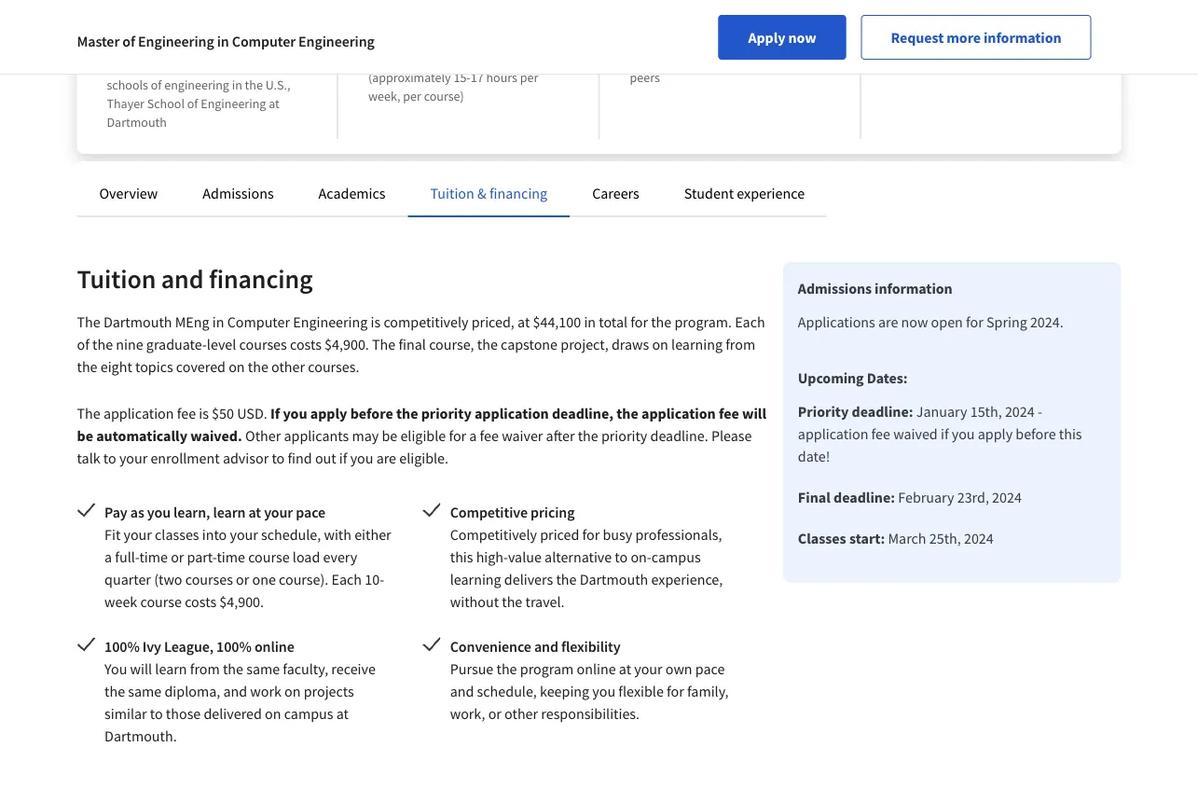 Task type: describe. For each thing, give the bounding box(es) containing it.
0 horizontal spatial is
[[199, 404, 209, 423]]

the inside convenience and flexibility pursue the program online at your own pace and schedule, keeping you flexible for family, work, or other responsibilities.
[[497, 660, 517, 678]]

each inside the dartmouth meng in computer engineering is competitively priced, at $44,100 in total for the program. each of the nine graduate-level courses costs $4,900. the final course, the capstone project, draws on learning from the eight topics covered on the other courses.
[[735, 313, 766, 331]]

on right draws
[[652, 335, 669, 354]]

(approximately
[[368, 69, 451, 86]]

be inside other applicants may be eligible for a fee waiver after the priority deadline. please talk to your enrollment advisor to find out if you are eligible.
[[382, 426, 398, 445]]

and left flexibility on the bottom
[[534, 637, 559, 656]]

1 vertical spatial or
[[236, 570, 249, 589]]

2024 for classes start: march 25th, 2024
[[965, 529, 994, 548]]

automatically
[[96, 426, 188, 445]]

engineering inside the dartmouth meng in computer engineering is competitively priced, at $44,100 in total for the program. each of the nine graduate-level courses costs $4,900. the final course, the capstone project, draws on learning from the eight topics covered on the other courses.
[[293, 313, 368, 331]]

if
[[270, 404, 280, 423]]

request more information button
[[861, 15, 1092, 60]]

0 vertical spatial course
[[248, 548, 290, 566]]

course).
[[279, 570, 329, 589]]

enroll
[[1025, 32, 1057, 49]]

convenience
[[450, 637, 532, 656]]

the down alternative
[[556, 570, 577, 589]]

the up delivered
[[223, 660, 243, 678]]

level
[[207, 335, 236, 354]]

financing for tuition and financing
[[209, 263, 313, 295]]

project,
[[561, 335, 609, 354]]

is inside the dartmouth meng in computer engineering is competitively priced, at $44,100 in total for the program. each of the nine graduate-level courses costs $4,900. the final course, the capstone project, draws on learning from the eight topics covered on the other courses.
[[371, 313, 381, 331]]

on inside complete the program on the schedule that suits your needs (approximately 15-17 hours per week, per course)
[[494, 32, 508, 49]]

careers
[[592, 184, 640, 202]]

deadline.
[[651, 426, 709, 445]]

for inside the dartmouth meng in computer engineering is competitively priced, at $44,100 in total for the program. each of the nine graduate-level courses costs $4,900. the final course, the capstone project, draws on learning from the eight topics covered on the other courses.
[[631, 313, 648, 331]]

in up project,
[[584, 313, 596, 331]]

2 time from the left
[[217, 548, 245, 566]]

capstone
[[501, 335, 558, 354]]

final deadline: february 23rd, 2024
[[798, 488, 1022, 507]]

student experience
[[685, 184, 805, 202]]

15-
[[454, 69, 471, 86]]

find
[[288, 449, 312, 467]]

diploma,
[[165, 682, 220, 701]]

to inside competitive pricing competitively priced for busy professionals, this high-value alternative to on-campus learning delivers the dartmouth experience, without the travel.
[[615, 548, 628, 566]]

be inside if you apply before the priority application deadline, the application fee will be automatically waived.
[[77, 426, 93, 445]]

dates:
[[867, 368, 908, 387]]

of down earn
[[123, 32, 135, 50]]

program inside complete the program on the schedule that suits your needs (approximately 15-17 hours per week, per course)
[[445, 32, 492, 49]]

the down professional
[[245, 76, 263, 93]]

tuition for tuition and financing
[[77, 263, 156, 295]]

dartmouth inside the dartmouth meng in computer engineering is competitively priced, at $44,100 in total for the program. each of the nine graduate-level courses costs $4,900. the final course, the capstone project, draws on learning from the eight topics covered on the other courses.
[[103, 313, 172, 331]]

upcoming dates:
[[798, 368, 908, 387]]

other inside the dartmouth meng in computer engineering is competitively priced, at $44,100 in total for the program. each of the nine graduate-level courses costs $4,900. the final course, the capstone project, draws on learning from the eight topics covered on the other courses.
[[272, 357, 305, 376]]

engineering down the an
[[138, 32, 214, 50]]

apply
[[749, 28, 786, 47]]

1 vertical spatial information
[[875, 279, 953, 298]]

the up usd.
[[248, 357, 269, 376]]

on down the faculty,
[[285, 682, 301, 701]]

nine
[[116, 335, 143, 354]]

competitively
[[450, 525, 537, 544]]

engineering inside earn an ivy league degree from one of the first professional schools of engineering in the u.s., thayer school of engineering at dartmouth
[[201, 95, 266, 112]]

or for pay
[[171, 548, 184, 566]]

usd.
[[237, 404, 267, 423]]

costs inside the dartmouth meng in computer engineering is competitively priced, at $44,100 in total for the program. each of the nine graduate-level courses costs $4,900. the final course, the capstone project, draws on learning from the eight topics covered on the other courses.
[[290, 335, 322, 354]]

and inside 100% ivy league, 100% online you will learn from the same faculty, receive the same diploma, and work on projects similar to those delivered on campus at dartmouth.
[[223, 682, 247, 701]]

either
[[355, 525, 391, 544]]

ivy inside earn an ivy league degree from one of the first professional schools of engineering in the u.s., thayer school of engineering at dartmouth
[[171, 6, 194, 29]]

schools
[[107, 76, 148, 93]]

total inside the dartmouth meng in computer engineering is competitively priced, at $44,100 in total for the program. each of the nine graduate-level courses costs $4,900. the final course, the capstone project, draws on learning from the eight topics covered on the other courses.
[[599, 313, 628, 331]]

1 horizontal spatial 100%
[[217, 637, 252, 656]]

and up peers
[[630, 50, 651, 67]]

hands-
[[715, 32, 753, 49]]

tuition & financing link
[[431, 184, 548, 202]]

course,
[[429, 335, 474, 354]]

the for the application fee is $50 usd.
[[77, 404, 100, 423]]

pay inside 'pay as you learn, learn at your pace fit your classes into your schedule, with either a full-time or part-time course load every quarter (two courses or one course). each 10- week course costs $4,900.'
[[105, 503, 127, 521]]

master of engineering in computer engineering
[[77, 32, 375, 50]]

and up 'work,'
[[450, 682, 474, 701]]

march
[[888, 529, 927, 548]]

to right talk at the bottom
[[103, 449, 116, 467]]

your inside convenience and flexibility pursue the program online at your own pace and schedule, keeping you flexible for family, work, or other responsibilities.
[[635, 660, 663, 678]]

courses inside the dartmouth meng in computer engineering is competitively priced, at $44,100 in total for the program. each of the nine graduate-level courses costs $4,900. the final course, the capstone project, draws on learning from the eight topics covered on the other courses.
[[239, 335, 287, 354]]

into
[[202, 525, 227, 544]]

at inside convenience and flexibility pursue the program online at your own pace and schedule, keeping you flexible for family, work, or other responsibilities.
[[619, 660, 632, 678]]

for right open on the right of the page
[[966, 313, 984, 331]]

online inside 100% ivy league, 100% online you will learn from the same faculty, receive the same diploma, and work on projects similar to those delivered on campus at dartmouth.
[[255, 637, 294, 656]]

date!
[[798, 447, 831, 465]]

enrollment
[[151, 449, 220, 467]]

pace inside convenience and flexibility pursue the program online at your own pace and schedule, keeping you flexible for family, work, or other responsibilities.
[[696, 660, 725, 678]]

the up 'that'
[[424, 32, 442, 49]]

15th,
[[971, 402, 1003, 421]]

deadline: for priority
[[852, 402, 914, 421]]

of up school
[[151, 76, 162, 93]]

full-
[[115, 548, 139, 566]]

will inside 100% ivy league, 100% online you will learn from the same faculty, receive the same diploma, and work on projects similar to those delivered on campus at dartmouth.
[[130, 660, 152, 678]]

classes start: march 25th, 2024
[[798, 529, 994, 548]]

program inside convenience and flexibility pursue the program online at your own pace and schedule, keeping you flexible for family, work, or other responsibilities.
[[520, 660, 574, 678]]

0 vertical spatial same
[[246, 660, 280, 678]]

a inside 'pay as you learn, learn at your pace fit your classes into your schedule, with either a full-time or part-time course load every quarter (two courses or one course). each 10- week course costs $4,900.'
[[105, 548, 112, 566]]

schedule
[[368, 50, 418, 67]]

the up needs
[[511, 32, 529, 49]]

of down engineering
[[187, 95, 198, 112]]

overview link
[[99, 184, 158, 202]]

to left find
[[272, 449, 285, 467]]

10-
[[365, 570, 384, 589]]

engineering
[[164, 76, 229, 93]]

league
[[198, 6, 255, 29]]

master
[[77, 32, 120, 50]]

work,
[[450, 704, 486, 723]]

instructors
[[744, 50, 803, 67]]

$4,900. inside 'pay as you learn, learn at your pace fit your classes into your schedule, with either a full-time or part-time course load every quarter (two courses or one course). each 10- week course costs $4,900.'
[[219, 592, 264, 611]]

$44,100 total cost pay only for courses you enroll in per term ($4,900 each)
[[892, 6, 1091, 67]]

after
[[546, 426, 575, 445]]

at inside the dartmouth meng in computer engineering is competitively priced, at $44,100 in total for the program. each of the nine graduate-level courses costs $4,900. the final course, the capstone project, draws on learning from the eight topics covered on the other courses.
[[518, 313, 530, 331]]

experience
[[737, 184, 805, 202]]

deadline,
[[552, 404, 614, 423]]

other inside convenience and flexibility pursue the program online at your own pace and schedule, keeping you flexible for family, work, or other responsibilities.
[[505, 704, 538, 723]]

the down delivers
[[502, 592, 523, 611]]

of up engineering
[[161, 58, 172, 75]]

family,
[[688, 682, 729, 701]]

1 time from the left
[[139, 548, 168, 566]]

100% online lecture videos, hands-on projects, and connection with instructors and peers
[[630, 6, 827, 86]]

each inside 'pay as you learn, learn at your pace fit your classes into your schedule, with either a full-time or part-time course load every quarter (two courses or one course). each 10- week course costs $4,900.'
[[332, 570, 362, 589]]

tuition for tuition & financing
[[431, 184, 475, 202]]

1 vertical spatial course
[[140, 592, 182, 611]]

now inside button
[[789, 28, 817, 47]]

2024 inside 'january 15th, 2024 - application fee waived if you apply before this date!'
[[1005, 402, 1035, 421]]

upcoming
[[798, 368, 864, 387]]

campus inside competitive pricing competitively priced for busy professionals, this high-value alternative to on-campus learning delivers the dartmouth experience, without the travel.
[[652, 548, 701, 566]]

apply inside 'january 15th, 2024 - application fee waived if you apply before this date!'
[[978, 424, 1013, 443]]

1 vertical spatial the
[[372, 335, 396, 354]]

for inside the $44,100 total cost pay only for courses you enroll in per term ($4,900 each)
[[940, 32, 955, 49]]

application up waiver
[[475, 404, 549, 423]]

careers link
[[592, 184, 640, 202]]

and down projects,
[[806, 50, 827, 67]]

admissions for admissions
[[203, 184, 274, 202]]

the left the first
[[175, 58, 193, 75]]

in down league
[[217, 32, 229, 50]]

complete
[[368, 32, 421, 49]]

open
[[932, 313, 963, 331]]

2024.
[[1031, 313, 1064, 331]]

admissions link
[[203, 184, 274, 202]]

courses inside 'pay as you learn, learn at your pace fit your classes into your schedule, with either a full-time or part-time course load every quarter (two courses or one course). each 10- week course costs $4,900.'
[[185, 570, 233, 589]]

100% ivy league, 100% online you will learn from the same faculty, receive the same diploma, and work on projects similar to those delivered on campus at dartmouth.
[[105, 637, 376, 745]]

responsibilities.
[[541, 704, 640, 723]]

each)
[[963, 50, 993, 67]]

before inside 'january 15th, 2024 - application fee waived if you apply before this date!'
[[1016, 424, 1057, 443]]

other applicants may be eligible for a fee waiver after the priority deadline. please talk to your enrollment advisor to find out if you are eligible.
[[77, 426, 752, 467]]

learn inside 100% ivy league, 100% online you will learn from the same faculty, receive the same diploma, and work on projects similar to those delivered on campus at dartmouth.
[[155, 660, 187, 678]]

schedule, inside convenience and flexibility pursue the program online at your own pace and schedule, keeping you flexible for family, work, or other responsibilities.
[[477, 682, 537, 701]]

computer for engineering
[[232, 32, 296, 50]]

delivered
[[204, 704, 262, 723]]

the for the dartmouth meng in computer engineering is competitively priced, at $44,100 in total for the program. each of the nine graduate-level courses costs $4,900. the final course, the capstone project, draws on learning from the eight topics covered on the other courses.
[[77, 313, 100, 331]]

online inside convenience and flexibility pursue the program online at your own pace and schedule, keeping you flexible for family, work, or other responsibilities.
[[577, 660, 616, 678]]

learning inside the dartmouth meng in computer engineering is competitively priced, at $44,100 in total for the program. each of the nine graduate-level courses costs $4,900. the final course, the capstone project, draws on learning from the eight topics covered on the other courses.
[[672, 335, 723, 354]]

the up eligible
[[396, 404, 418, 423]]

travel.
[[526, 592, 565, 611]]

february
[[899, 488, 955, 507]]

at inside 100% ivy league, 100% online you will learn from the same faculty, receive the same diploma, and work on projects similar to those delivered on campus at dartmouth.
[[336, 704, 349, 723]]

lecture
[[630, 32, 671, 49]]

professionals,
[[636, 525, 722, 544]]

needs
[[501, 50, 534, 67]]

&
[[478, 184, 487, 202]]

academics link
[[319, 184, 386, 202]]

the dartmouth meng in computer engineering is competitively priced, at $44,100 in total for the program. each of the nine graduate-level courses costs $4,900. the final course, the capstone project, draws on learning from the eight topics covered on the other courses.
[[77, 313, 766, 376]]

dartmouth inside earn an ivy league degree from one of the first professional schools of engineering in the u.s., thayer school of engineering at dartmouth
[[107, 114, 167, 131]]

for inside convenience and flexibility pursue the program online at your own pace and schedule, keeping you flexible for family, work, or other responsibilities.
[[667, 682, 685, 701]]

alternative
[[545, 548, 612, 566]]

$4,900. inside the dartmouth meng in computer engineering is competitively priced, at $44,100 in total for the program. each of the nine graduate-level courses costs $4,900. the final course, the capstone project, draws on learning from the eight topics covered on the other courses.
[[325, 335, 369, 354]]

learning inside competitive pricing competitively priced for busy professionals, this high-value alternative to on-campus learning delivers the dartmouth experience, without the travel.
[[450, 570, 502, 589]]

this inside competitive pricing competitively priced for busy professionals, this high-value alternative to on-campus learning delivers the dartmouth experience, without the travel.
[[450, 548, 473, 566]]

1 horizontal spatial now
[[902, 313, 929, 331]]

applications
[[798, 313, 876, 331]]

competitive
[[450, 503, 528, 521]]

spring
[[987, 313, 1028, 331]]

your inside complete the program on the schedule that suits your needs (approximately 15-17 hours per week, per course)
[[473, 50, 498, 67]]

apply now
[[749, 28, 817, 47]]

with inside 100% online lecture videos, hands-on projects, and connection with instructors and peers
[[718, 50, 742, 67]]

the left the eight
[[77, 357, 98, 376]]

online inside 100% online lecture videos, hands-on projects, and connection with instructors and peers
[[678, 6, 728, 29]]

$44,100 inside the dartmouth meng in computer engineering is competitively priced, at $44,100 in total for the program. each of the nine graduate-level courses costs $4,900. the final course, the capstone project, draws on learning from the eight topics covered on the other courses.
[[533, 313, 581, 331]]

projects
[[304, 682, 354, 701]]

your down as
[[124, 525, 152, 544]]

league,
[[164, 637, 214, 656]]

from inside 100% ivy league, 100% online you will learn from the same faculty, receive the same diploma, and work on projects similar to those delivered on campus at dartmouth.
[[190, 660, 220, 678]]

application up automatically
[[103, 404, 174, 423]]

fee inside if you apply before the priority application deadline, the application fee will be automatically waived.
[[719, 404, 740, 423]]

hours
[[486, 69, 518, 86]]

thayer
[[107, 95, 145, 112]]



Task type: vqa. For each thing, say whether or not it's contained in the screenshot.
load
yes



Task type: locate. For each thing, give the bounding box(es) containing it.
same up work
[[246, 660, 280, 678]]

0 vertical spatial this
[[1060, 424, 1083, 443]]

of inside the dartmouth meng in computer engineering is competitively priced, at $44,100 in total for the program. each of the nine graduate-level courses costs $4,900. the final course, the capstone project, draws on learning from the eight topics covered on the other courses.
[[77, 335, 89, 354]]

now
[[789, 28, 817, 47], [902, 313, 929, 331]]

0 vertical spatial $4,900.
[[325, 335, 369, 354]]

2 horizontal spatial courses
[[958, 32, 1000, 49]]

at inside earn an ivy league degree from one of the first professional schools of engineering in the u.s., thayer school of engineering at dartmouth
[[269, 95, 280, 112]]

computer
[[232, 32, 296, 50], [227, 313, 290, 331]]

at down u.s.,
[[269, 95, 280, 112]]

pay
[[892, 32, 911, 49], [105, 503, 127, 521]]

graduate-
[[146, 335, 207, 354]]

busy
[[603, 525, 633, 544]]

0 horizontal spatial $44,100
[[533, 313, 581, 331]]

2024 right 23rd,
[[993, 488, 1022, 507]]

application up deadline. at bottom right
[[642, 404, 716, 423]]

0 horizontal spatial priority
[[421, 404, 472, 423]]

2 vertical spatial per
[[403, 88, 422, 104]]

courses
[[958, 32, 1000, 49], [239, 335, 287, 354], [185, 570, 233, 589]]

0 horizontal spatial if
[[339, 449, 347, 467]]

1 vertical spatial total
[[599, 313, 628, 331]]

1 horizontal spatial financing
[[490, 184, 548, 202]]

1 vertical spatial same
[[128, 682, 162, 701]]

priority up eligible
[[421, 404, 472, 423]]

0 horizontal spatial total
[[599, 313, 628, 331]]

work
[[250, 682, 282, 701]]

same up the similar
[[128, 682, 162, 701]]

suits
[[445, 50, 471, 67]]

final
[[399, 335, 426, 354]]

1 vertical spatial per
[[520, 69, 539, 86]]

your up 17
[[473, 50, 498, 67]]

the down convenience
[[497, 660, 517, 678]]

dartmouth.
[[105, 727, 177, 745]]

or inside convenience and flexibility pursue the program online at your own pace and schedule, keeping you flexible for family, work, or other responsibilities.
[[489, 704, 502, 723]]

are inside other applicants may be eligible for a fee waiver after the priority deadline. please talk to your enrollment advisor to find out if you are eligible.
[[377, 449, 397, 467]]

delivers
[[505, 570, 553, 589]]

learning down 'program.'
[[672, 335, 723, 354]]

financing right &
[[490, 184, 548, 202]]

without
[[450, 592, 499, 611]]

before down the -
[[1016, 424, 1057, 443]]

25th,
[[930, 529, 962, 548]]

from inside the dartmouth meng in computer engineering is competitively priced, at $44,100 in total for the program. each of the nine graduate-level courses costs $4,900. the final course, the capstone project, draws on learning from the eight topics covered on the other courses.
[[726, 335, 756, 354]]

your down automatically
[[119, 449, 148, 467]]

you inside other applicants may be eligible for a fee waiver after the priority deadline. please talk to your enrollment advisor to find out if you are eligible.
[[350, 449, 374, 467]]

tuition left &
[[431, 184, 475, 202]]

engineering up courses.
[[293, 313, 368, 331]]

or for convenience
[[489, 704, 502, 723]]

$50
[[212, 404, 234, 423]]

total inside the $44,100 total cost pay only for courses you enroll in per term ($4,900 each)
[[957, 6, 994, 29]]

your up load
[[264, 503, 293, 521]]

1 vertical spatial $44,100
[[533, 313, 581, 331]]

if inside other applicants may be eligible for a fee waiver after the priority deadline. please talk to your enrollment advisor to find out if you are eligible.
[[339, 449, 347, 467]]

covered
[[176, 357, 226, 376]]

on down level
[[229, 357, 245, 376]]

application inside 'january 15th, 2024 - application fee waived if you apply before this date!'
[[798, 424, 869, 443]]

eligible
[[401, 426, 446, 445]]

for right eligible
[[449, 426, 467, 445]]

2024 left the -
[[1005, 402, 1035, 421]]

out
[[315, 449, 336, 467]]

0 vertical spatial each
[[735, 313, 766, 331]]

1 vertical spatial apply
[[978, 424, 1013, 443]]

0 horizontal spatial this
[[450, 548, 473, 566]]

costs inside 'pay as you learn, learn at your pace fit your classes into your schedule, with either a full-time or part-time course load every quarter (two courses or one course). each 10- week course costs $4,900.'
[[185, 592, 217, 611]]

student experience link
[[685, 184, 805, 202]]

schedule, up load
[[261, 525, 321, 544]]

time
[[139, 548, 168, 566], [217, 548, 245, 566]]

dartmouth down the on-
[[580, 570, 649, 589]]

advisor
[[223, 449, 269, 467]]

from up diploma,
[[190, 660, 220, 678]]

deadline: for final
[[834, 488, 896, 507]]

request more information
[[891, 28, 1062, 47]]

pace up load
[[296, 503, 326, 521]]

100% for 100% ivy league, 100% online
[[105, 637, 140, 656]]

0 vertical spatial a
[[470, 426, 477, 445]]

1 horizontal spatial this
[[1060, 424, 1083, 443]]

total up draws
[[599, 313, 628, 331]]

the
[[77, 313, 100, 331], [372, 335, 396, 354], [77, 404, 100, 423]]

to left those
[[150, 704, 163, 723]]

per down the (approximately
[[403, 88, 422, 104]]

0 vertical spatial are
[[879, 313, 899, 331]]

0 horizontal spatial or
[[171, 548, 184, 566]]

2024 for final deadline: february 23rd, 2024
[[993, 488, 1022, 507]]

first
[[195, 58, 216, 75]]

0 vertical spatial learning
[[672, 335, 723, 354]]

100% up you
[[105, 637, 140, 656]]

with inside 'pay as you learn, learn at your pace fit your classes into your schedule, with either a full-time or part-time course load every quarter (two courses or one course). each 10- week course costs $4,900.'
[[324, 525, 352, 544]]

if inside 'january 15th, 2024 - application fee waived if you apply before this date!'
[[941, 424, 949, 443]]

for down 'own' at right
[[667, 682, 685, 701]]

one inside 'pay as you learn, learn at your pace fit your classes into your schedule, with either a full-time or part-time course load every quarter (two courses or one course). each 10- week course costs $4,900.'
[[252, 570, 276, 589]]

other
[[245, 426, 281, 445]]

the up the eight
[[92, 335, 113, 354]]

your
[[473, 50, 498, 67], [119, 449, 148, 467], [264, 503, 293, 521], [124, 525, 152, 544], [230, 525, 258, 544], [635, 660, 663, 678]]

the down priced,
[[477, 335, 498, 354]]

0 vertical spatial with
[[718, 50, 742, 67]]

you right as
[[147, 503, 171, 521]]

0 vertical spatial from
[[726, 335, 756, 354]]

degree
[[107, 32, 161, 56]]

2024 right 25th,
[[965, 529, 994, 548]]

in inside the $44,100 total cost pay only for courses you enroll in per term ($4,900 each)
[[1060, 32, 1070, 49]]

pricing
[[531, 503, 575, 521]]

january
[[917, 402, 968, 421]]

learning up without in the bottom of the page
[[450, 570, 502, 589]]

now right apply at the top of page
[[789, 28, 817, 47]]

0 vertical spatial priority
[[421, 404, 472, 423]]

0 vertical spatial program
[[445, 32, 492, 49]]

each down every
[[332, 570, 362, 589]]

you up responsibilities.
[[593, 682, 616, 701]]

0 vertical spatial computer
[[232, 32, 296, 50]]

engineering down engineering
[[201, 95, 266, 112]]

(two
[[154, 570, 182, 589]]

course)
[[424, 88, 464, 104]]

100% for 100% online
[[630, 6, 674, 29]]

priority down deadline,
[[602, 426, 648, 445]]

0 horizontal spatial tuition
[[77, 263, 156, 295]]

admissions for admissions information
[[798, 279, 872, 298]]

1 horizontal spatial campus
[[652, 548, 701, 566]]

campus down projects
[[284, 704, 333, 723]]

be up talk at the bottom
[[77, 426, 93, 445]]

campus
[[652, 548, 701, 566], [284, 704, 333, 723]]

one inside earn an ivy league degree from one of the first professional schools of engineering in the u.s., thayer school of engineering at dartmouth
[[138, 58, 159, 75]]

0 horizontal spatial pay
[[105, 503, 127, 521]]

you inside if you apply before the priority application deadline, the application fee will be automatically waived.
[[283, 404, 307, 423]]

$44,100 inside the $44,100 total cost pay only for courses you enroll in per term ($4,900 each)
[[892, 6, 954, 29]]

2 be from the left
[[382, 426, 398, 445]]

0 horizontal spatial costs
[[185, 592, 217, 611]]

online
[[678, 6, 728, 29], [255, 637, 294, 656], [577, 660, 616, 678]]

1 vertical spatial now
[[902, 313, 929, 331]]

1 horizontal spatial $44,100
[[892, 6, 954, 29]]

you inside 'pay as you learn, learn at your pace fit your classes into your schedule, with either a full-time or part-time course load every quarter (two courses or one course). each 10- week course costs $4,900.'
[[147, 503, 171, 521]]

1 horizontal spatial or
[[236, 570, 249, 589]]

fee up please
[[719, 404, 740, 423]]

pay inside the $44,100 total cost pay only for courses you enroll in per term ($4,900 each)
[[892, 32, 911, 49]]

1 horizontal spatial courses
[[239, 335, 287, 354]]

1 horizontal spatial learning
[[672, 335, 723, 354]]

high-
[[476, 548, 508, 566]]

100%
[[630, 6, 674, 29], [105, 637, 140, 656], [217, 637, 252, 656]]

projects,
[[770, 32, 817, 49]]

1 horizontal spatial per
[[520, 69, 539, 86]]

financing up level
[[209, 263, 313, 295]]

you inside convenience and flexibility pursue the program online at your own pace and schedule, keeping you flexible for family, work, or other responsibilities.
[[593, 682, 616, 701]]

tuition up nine
[[77, 263, 156, 295]]

dartmouth inside competitive pricing competitively priced for busy professionals, this high-value alternative to on-campus learning delivers the dartmouth experience, without the travel.
[[580, 570, 649, 589]]

will inside if you apply before the priority application deadline, the application fee will be automatically waived.
[[743, 404, 767, 423]]

1 vertical spatial will
[[130, 660, 152, 678]]

applicants
[[284, 426, 349, 445]]

0 horizontal spatial before
[[350, 404, 393, 423]]

dartmouth up nine
[[103, 313, 172, 331]]

fee left $50
[[177, 404, 196, 423]]

to inside 100% ivy league, 100% online you will learn from the same faculty, receive the same diploma, and work on projects similar to those delivered on campus at dartmouth.
[[150, 704, 163, 723]]

meng
[[175, 313, 210, 331]]

before up may
[[350, 404, 393, 423]]

on down work
[[265, 704, 281, 723]]

0 vertical spatial online
[[678, 6, 728, 29]]

1 horizontal spatial is
[[371, 313, 381, 331]]

schedule, down pursue
[[477, 682, 537, 701]]

before
[[350, 404, 393, 423], [1016, 424, 1057, 443]]

priority inside other applicants may be eligible for a fee waiver after the priority deadline. please talk to your enrollment advisor to find out if you are eligible.
[[602, 426, 648, 445]]

0 vertical spatial ivy
[[171, 6, 194, 29]]

1 horizontal spatial will
[[743, 404, 767, 423]]

fee down priority deadline:
[[872, 424, 891, 443]]

priority
[[798, 402, 849, 421]]

in up level
[[213, 313, 224, 331]]

in inside earn an ivy league degree from one of the first professional schools of engineering in the u.s., thayer school of engineering at dartmouth
[[232, 76, 242, 93]]

for inside competitive pricing competitively priced for busy professionals, this high-value alternative to on-campus learning delivers the dartmouth experience, without the travel.
[[583, 525, 600, 544]]

1 vertical spatial learning
[[450, 570, 502, 589]]

academics
[[319, 184, 386, 202]]

1 vertical spatial courses
[[239, 335, 287, 354]]

at inside 'pay as you learn, learn at your pace fit your classes into your schedule, with either a full-time or part-time course load every quarter (two courses or one course). each 10- week course costs $4,900.'
[[249, 503, 261, 521]]

fee inside 'january 15th, 2024 - application fee waived if you apply before this date!'
[[872, 424, 891, 443]]

1 horizontal spatial if
[[941, 424, 949, 443]]

that
[[420, 50, 443, 67]]

competitive pricing competitively priced for busy professionals, this high-value alternative to on-campus learning delivers the dartmouth experience, without the travel.
[[450, 503, 723, 611]]

0 horizontal spatial financing
[[209, 263, 313, 295]]

0 horizontal spatial ivy
[[143, 637, 161, 656]]

from
[[107, 58, 135, 75]]

your inside other applicants may be eligible for a fee waiver after the priority deadline. please talk to your enrollment advisor to find out if you are eligible.
[[119, 449, 148, 467]]

apply inside if you apply before the priority application deadline, the application fee will be automatically waived.
[[310, 404, 347, 423]]

campus inside 100% ivy league, 100% online you will learn from the same faculty, receive the same diploma, and work on projects similar to those delivered on campus at dartmouth.
[[284, 704, 333, 723]]

1 vertical spatial this
[[450, 548, 473, 566]]

a
[[470, 426, 477, 445], [105, 548, 112, 566]]

1 vertical spatial costs
[[185, 592, 217, 611]]

receive
[[331, 660, 376, 678]]

1 vertical spatial dartmouth
[[103, 313, 172, 331]]

2 vertical spatial the
[[77, 404, 100, 423]]

at down projects
[[336, 704, 349, 723]]

1 vertical spatial pay
[[105, 503, 127, 521]]

school
[[147, 95, 185, 112]]

costs up courses.
[[290, 335, 322, 354]]

program up suits
[[445, 32, 492, 49]]

or right 'work,'
[[489, 704, 502, 723]]

to
[[103, 449, 116, 467], [272, 449, 285, 467], [615, 548, 628, 566], [150, 704, 163, 723]]

for inside other applicants may be eligible for a fee waiver after the priority deadline. please talk to your enrollment advisor to find out if you are eligible.
[[449, 426, 467, 445]]

the inside other applicants may be eligible for a fee waiver after the priority deadline. please talk to your enrollment advisor to find out if you are eligible.
[[578, 426, 599, 445]]

the down you
[[105, 682, 125, 701]]

1 vertical spatial learn
[[155, 660, 187, 678]]

one down degree
[[138, 58, 159, 75]]

total left cost
[[957, 6, 994, 29]]

each
[[735, 313, 766, 331], [332, 570, 362, 589]]

information inside request more information button
[[984, 28, 1062, 47]]

courses.
[[308, 357, 360, 376]]

total
[[957, 6, 994, 29], [599, 313, 628, 331]]

pace
[[296, 503, 326, 521], [696, 660, 725, 678]]

0 vertical spatial tuition
[[431, 184, 475, 202]]

computer for meng
[[227, 313, 290, 331]]

cost
[[998, 6, 1030, 29]]

in
[[217, 32, 229, 50], [1060, 32, 1070, 49], [232, 76, 242, 93], [213, 313, 224, 331], [584, 313, 596, 331]]

2 vertical spatial online
[[577, 660, 616, 678]]

for up ($4,900
[[940, 32, 955, 49]]

be right may
[[382, 426, 398, 445]]

program up keeping
[[520, 660, 574, 678]]

peers
[[630, 69, 660, 86]]

17
[[471, 69, 484, 86]]

0 horizontal spatial per
[[403, 88, 422, 104]]

learn
[[213, 503, 246, 521], [155, 660, 187, 678]]

you
[[1002, 32, 1023, 49], [283, 404, 307, 423], [952, 424, 975, 443], [350, 449, 374, 467], [147, 503, 171, 521], [593, 682, 616, 701]]

1 vertical spatial online
[[255, 637, 294, 656]]

1 horizontal spatial course
[[248, 548, 290, 566]]

waived.
[[191, 426, 242, 445]]

with up every
[[324, 525, 352, 544]]

your right into
[[230, 525, 258, 544]]

waived
[[894, 424, 938, 443]]

before inside if you apply before the priority application deadline, the application fee will be automatically waived.
[[350, 404, 393, 423]]

0 horizontal spatial 100%
[[105, 637, 140, 656]]

1 be from the left
[[77, 426, 93, 445]]

0 vertical spatial deadline:
[[852, 402, 914, 421]]

0 vertical spatial pace
[[296, 503, 326, 521]]

apply
[[310, 404, 347, 423], [978, 424, 1013, 443]]

week
[[105, 592, 137, 611]]

per right "enroll"
[[1073, 32, 1091, 49]]

are down may
[[377, 449, 397, 467]]

is left competitively
[[371, 313, 381, 331]]

0 horizontal spatial course
[[140, 592, 182, 611]]

you inside 'january 15th, 2024 - application fee waived if you apply before this date!'
[[952, 424, 975, 443]]

1 horizontal spatial time
[[217, 548, 245, 566]]

1 vertical spatial before
[[1016, 424, 1057, 443]]

0 vertical spatial now
[[789, 28, 817, 47]]

an
[[147, 6, 167, 29]]

0 horizontal spatial other
[[272, 357, 305, 376]]

fit
[[105, 525, 121, 544]]

the right deadline,
[[617, 404, 639, 423]]

fee inside other applicants may be eligible for a fee waiver after the priority deadline. please talk to your enrollment advisor to find out if you are eligible.
[[480, 426, 499, 445]]

computer up professional
[[232, 32, 296, 50]]

0 vertical spatial dartmouth
[[107, 114, 167, 131]]

on up needs
[[494, 32, 508, 49]]

$44,100 up only
[[892, 6, 954, 29]]

week,
[[368, 88, 401, 104]]

0 vertical spatial or
[[171, 548, 184, 566]]

more
[[947, 28, 981, 47]]

1 vertical spatial a
[[105, 548, 112, 566]]

dartmouth down thayer on the left of the page
[[107, 114, 167, 131]]

learn up into
[[213, 503, 246, 521]]

learn down league,
[[155, 660, 187, 678]]

1 vertical spatial pace
[[696, 660, 725, 678]]

videos,
[[674, 32, 712, 49]]

1 horizontal spatial costs
[[290, 335, 322, 354]]

2 vertical spatial courses
[[185, 570, 233, 589]]

0 horizontal spatial learning
[[450, 570, 502, 589]]

courses right level
[[239, 335, 287, 354]]

0 horizontal spatial courses
[[185, 570, 233, 589]]

1 horizontal spatial are
[[879, 313, 899, 331]]

every
[[323, 548, 358, 566]]

1 vertical spatial with
[[324, 525, 352, 544]]

online up "videos,"
[[678, 6, 728, 29]]

0 horizontal spatial pace
[[296, 503, 326, 521]]

priority inside if you apply before the priority application deadline, the application fee will be automatically waived.
[[421, 404, 472, 423]]

0 vertical spatial information
[[984, 28, 1062, 47]]

0 vertical spatial other
[[272, 357, 305, 376]]

1 vertical spatial other
[[505, 704, 538, 723]]

($4,900
[[920, 50, 960, 67]]

0 horizontal spatial be
[[77, 426, 93, 445]]

apply now button
[[719, 15, 847, 60]]

or down classes
[[171, 548, 184, 566]]

course left load
[[248, 548, 290, 566]]

2 vertical spatial 2024
[[965, 529, 994, 548]]

computer inside the dartmouth meng in computer engineering is competitively priced, at $44,100 in total for the program. each of the nine graduate-level courses costs $4,900. the final course, the capstone project, draws on learning from the eight topics covered on the other courses.
[[227, 313, 290, 331]]

engineering up week,
[[299, 32, 375, 50]]

convenience and flexibility pursue the program online at your own pace and schedule, keeping you flexible for family, work, or other responsibilities.
[[450, 637, 729, 723]]

pace inside 'pay as you learn, learn at your pace fit your classes into your schedule, with either a full-time or part-time course load every quarter (two courses or one course). each 10- week course costs $4,900.'
[[296, 503, 326, 521]]

per inside the $44,100 total cost pay only for courses you enroll in per term ($4,900 each)
[[1073, 32, 1091, 49]]

apply down 15th,
[[978, 424, 1013, 443]]

one left course).
[[252, 570, 276, 589]]

this inside 'january 15th, 2024 - application fee waived if you apply before this date!'
[[1060, 424, 1083, 443]]

1 horizontal spatial before
[[1016, 424, 1057, 443]]

ivy inside 100% ivy league, 100% online you will learn from the same faculty, receive the same diploma, and work on projects similar to those delivered on campus at dartmouth.
[[143, 637, 161, 656]]

0 vertical spatial is
[[371, 313, 381, 331]]

and up 'meng'
[[161, 263, 204, 295]]

0 horizontal spatial apply
[[310, 404, 347, 423]]

0 vertical spatial learn
[[213, 503, 246, 521]]

final
[[798, 488, 831, 507]]

a left waiver
[[470, 426, 477, 445]]

1 horizontal spatial a
[[470, 426, 477, 445]]

you inside the $44,100 total cost pay only for courses you enroll in per term ($4,900 each)
[[1002, 32, 1023, 49]]

0 horizontal spatial campus
[[284, 704, 333, 723]]

2024
[[1005, 402, 1035, 421], [993, 488, 1022, 507], [965, 529, 994, 548]]

learn,
[[174, 503, 210, 521]]

at up the capstone
[[518, 313, 530, 331]]

pace up family, on the bottom of page
[[696, 660, 725, 678]]

0 vertical spatial total
[[957, 6, 994, 29]]

courses inside the $44,100 total cost pay only for courses you enroll in per term ($4,900 each)
[[958, 32, 1000, 49]]

1 vertical spatial program
[[520, 660, 574, 678]]

1 vertical spatial computer
[[227, 313, 290, 331]]

per down needs
[[520, 69, 539, 86]]

on inside 100% online lecture videos, hands-on projects, and connection with instructors and peers
[[753, 32, 767, 49]]

connection
[[654, 50, 715, 67]]

0 horizontal spatial a
[[105, 548, 112, 566]]

please
[[712, 426, 752, 445]]

0 vertical spatial courses
[[958, 32, 1000, 49]]

time up (two
[[139, 548, 168, 566]]

the left 'program.'
[[651, 313, 672, 331]]

0 vertical spatial schedule,
[[261, 525, 321, 544]]

1 vertical spatial tuition
[[77, 263, 156, 295]]

1 vertical spatial financing
[[209, 263, 313, 295]]

$44,100 up project,
[[533, 313, 581, 331]]

financing for tuition & financing
[[490, 184, 548, 202]]

schedule, inside 'pay as you learn, learn at your pace fit your classes into your schedule, with either a full-time or part-time course load every quarter (two courses or one course). each 10- week course costs $4,900.'
[[261, 525, 321, 544]]

waiver
[[502, 426, 543, 445]]

application
[[103, 404, 174, 423], [475, 404, 549, 423], [642, 404, 716, 423], [798, 424, 869, 443]]

0 vertical spatial apply
[[310, 404, 347, 423]]

0 vertical spatial campus
[[652, 548, 701, 566]]

eight
[[101, 357, 132, 376]]

a inside other applicants may be eligible for a fee waiver after the priority deadline. please talk to your enrollment advisor to find out if you are eligible.
[[470, 426, 477, 445]]

professional
[[219, 58, 286, 75]]

online up the faculty,
[[255, 637, 294, 656]]

100% right league,
[[217, 637, 252, 656]]

pay up "term"
[[892, 32, 911, 49]]

keeping
[[540, 682, 590, 701]]

part-
[[187, 548, 217, 566]]

learn inside 'pay as you learn, learn at your pace fit your classes into your schedule, with either a full-time or part-time course load every quarter (two courses or one course). each 10- week course costs $4,900.'
[[213, 503, 246, 521]]



